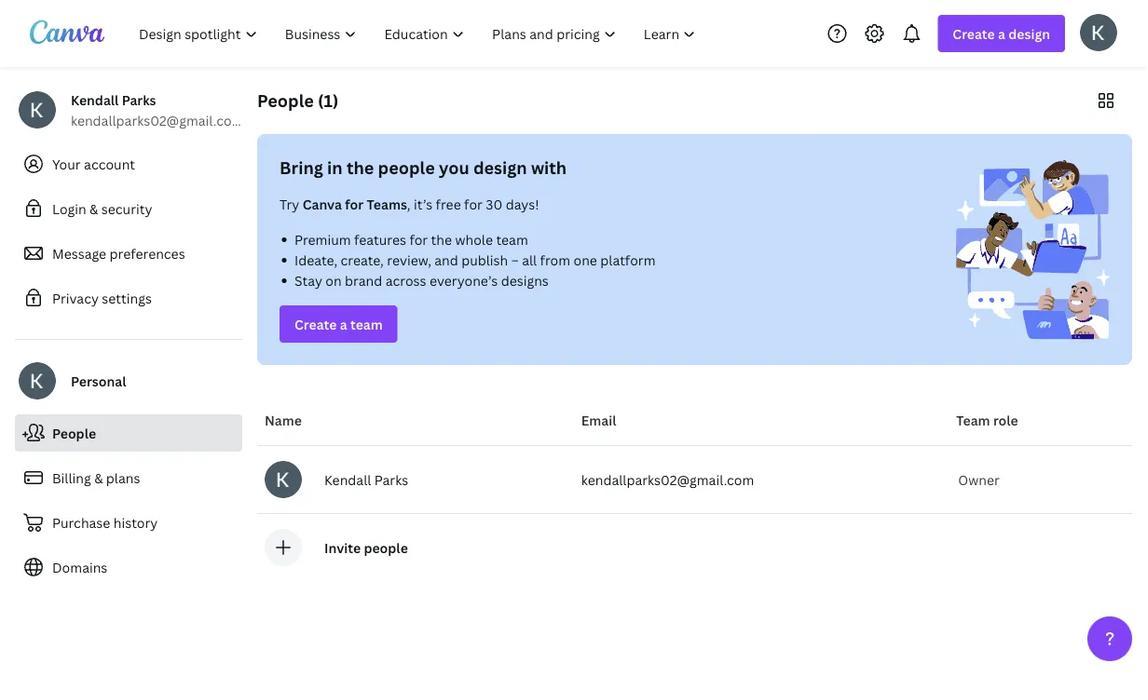 Task type: locate. For each thing, give the bounding box(es) containing it.
for right canva
[[345, 195, 364, 213]]

1 horizontal spatial a
[[999, 25, 1006, 42]]

0 vertical spatial parks
[[122, 91, 156, 109]]

kendallparks02@gmail.com up your account link
[[71, 111, 244, 129]]

0 horizontal spatial create
[[295, 316, 337, 333]]

2 horizontal spatial for
[[464, 195, 483, 213]]

owner button
[[957, 462, 1010, 499]]

it's
[[414, 195, 433, 213]]

kendall inside button
[[324, 471, 371, 489]]

team inside create a team button
[[351, 316, 383, 333]]

1 vertical spatial kendallparks02@gmail.com
[[582, 471, 755, 489]]

design left 'kendall parks' image
[[1009, 25, 1051, 42]]

for left 30
[[464, 195, 483, 213]]

1 vertical spatial the
[[431, 231, 452, 248]]

1 horizontal spatial kendall
[[324, 471, 371, 489]]

team down brand
[[351, 316, 383, 333]]

1 horizontal spatial people
[[257, 89, 314, 112]]

kendallparks02@gmail.com
[[71, 111, 244, 129], [582, 471, 755, 489]]

0 vertical spatial design
[[1009, 25, 1051, 42]]

the
[[347, 156, 374, 179], [431, 231, 452, 248]]

platform
[[601, 251, 656, 269]]

kendall for kendall parks kendallparks02@gmail.com
[[71, 91, 119, 109]]

parks for kendall parks
[[375, 471, 409, 489]]

people right 'invite'
[[364, 539, 408, 557]]

1 horizontal spatial for
[[410, 231, 428, 248]]

0 horizontal spatial team
[[351, 316, 383, 333]]

login
[[52, 200, 86, 218]]

the right in
[[347, 156, 374, 179]]

ideate,
[[295, 251, 338, 269]]

your account
[[52, 155, 135, 173]]

1 vertical spatial parks
[[375, 471, 409, 489]]

a inside button
[[340, 316, 347, 333]]

1 vertical spatial a
[[340, 316, 347, 333]]

&
[[90, 200, 98, 218], [94, 469, 103, 487]]

free
[[436, 195, 461, 213]]

on
[[326, 272, 342, 290]]

design
[[1009, 25, 1051, 42], [474, 156, 527, 179]]

message preferences
[[52, 245, 185, 262]]

list
[[280, 229, 680, 291]]

1 horizontal spatial kendallparks02@gmail.com
[[582, 471, 755, 489]]

kendall up 'your account'
[[71, 91, 119, 109]]

kendall inside kendall parks kendallparks02@gmail.com
[[71, 91, 119, 109]]

& right login
[[90, 200, 98, 218]]

across
[[386, 272, 427, 290]]

brand
[[345, 272, 383, 290]]

people up ,
[[378, 156, 435, 179]]

history
[[114, 514, 158, 532]]

create a team
[[295, 316, 383, 333]]

name
[[265, 412, 302, 429]]

people up billing
[[52, 425, 96, 442]]

people for people (1)
[[257, 89, 314, 112]]

a for design
[[999, 25, 1006, 42]]

0 vertical spatial &
[[90, 200, 98, 218]]

1 vertical spatial &
[[94, 469, 103, 487]]

for up review,
[[410, 231, 428, 248]]

0 horizontal spatial a
[[340, 316, 347, 333]]

1 vertical spatial kendall
[[324, 471, 371, 489]]

0 vertical spatial the
[[347, 156, 374, 179]]

0 horizontal spatial parks
[[122, 91, 156, 109]]

domains
[[52, 559, 108, 577]]

1 horizontal spatial team
[[496, 231, 528, 248]]

create inside dropdown button
[[953, 25, 996, 42]]

a
[[999, 25, 1006, 42], [340, 316, 347, 333]]

0 vertical spatial people
[[257, 89, 314, 112]]

people left (1)
[[257, 89, 314, 112]]

parks
[[122, 91, 156, 109], [375, 471, 409, 489]]

team
[[957, 412, 991, 429]]

for inside premium features for the whole team ideate, create, review, and publish – all from one platform stay on brand across everyone's designs
[[410, 231, 428, 248]]

canva
[[303, 195, 342, 213]]

invite people
[[324, 539, 408, 557]]

invite people button
[[324, 539, 408, 557]]

0 horizontal spatial kendall
[[71, 91, 119, 109]]

1 vertical spatial people
[[52, 425, 96, 442]]

you
[[439, 156, 470, 179]]

kendall parks
[[324, 471, 409, 489]]

kendall
[[71, 91, 119, 109], [324, 471, 371, 489]]

0 horizontal spatial design
[[474, 156, 527, 179]]

people
[[257, 89, 314, 112], [52, 425, 96, 442]]

parks up invite people button
[[375, 471, 409, 489]]

create a team button
[[280, 306, 398, 343]]

create a design
[[953, 25, 1051, 42]]

0 horizontal spatial people
[[52, 425, 96, 442]]

people
[[378, 156, 435, 179], [364, 539, 408, 557]]

1 horizontal spatial the
[[431, 231, 452, 248]]

people for people
[[52, 425, 96, 442]]

create inside create a team button
[[295, 316, 337, 333]]

1 horizontal spatial create
[[953, 25, 996, 42]]

0 vertical spatial kendallparks02@gmail.com
[[71, 111, 244, 129]]

–
[[512, 251, 519, 269]]

1 horizontal spatial parks
[[375, 471, 409, 489]]

kendall up 'invite'
[[324, 471, 371, 489]]

team up – at the top left of the page
[[496, 231, 528, 248]]

kendallparks02@gmail.com down email
[[582, 471, 755, 489]]

parks inside kendall parks kendallparks02@gmail.com
[[122, 91, 156, 109]]

0 vertical spatial create
[[953, 25, 996, 42]]

create
[[953, 25, 996, 42], [295, 316, 337, 333]]

1 vertical spatial team
[[351, 316, 383, 333]]

the up and
[[431, 231, 452, 248]]

design inside the create a design dropdown button
[[1009, 25, 1051, 42]]

0 vertical spatial team
[[496, 231, 528, 248]]

stay
[[295, 272, 323, 290]]

billing & plans link
[[15, 460, 242, 497]]

0 horizontal spatial for
[[345, 195, 364, 213]]

,
[[407, 195, 411, 213]]

a inside dropdown button
[[999, 25, 1006, 42]]

account
[[84, 155, 135, 173]]

parks inside button
[[375, 471, 409, 489]]

1 horizontal spatial design
[[1009, 25, 1051, 42]]

1 vertical spatial create
[[295, 316, 337, 333]]

the inside premium features for the whole team ideate, create, review, and publish – all from one platform stay on brand across everyone's designs
[[431, 231, 452, 248]]

& left plans
[[94, 469, 103, 487]]

whole
[[455, 231, 493, 248]]

& for login
[[90, 200, 98, 218]]

design up 30
[[474, 156, 527, 179]]

designs
[[501, 272, 549, 290]]

0 vertical spatial kendall
[[71, 91, 119, 109]]

purchase
[[52, 514, 110, 532]]

for
[[345, 195, 364, 213], [464, 195, 483, 213], [410, 231, 428, 248]]

for for the
[[410, 231, 428, 248]]

billing
[[52, 469, 91, 487]]

parks up your account link
[[122, 91, 156, 109]]

team
[[496, 231, 528, 248], [351, 316, 383, 333]]

0 vertical spatial a
[[999, 25, 1006, 42]]



Task type: describe. For each thing, give the bounding box(es) containing it.
owner
[[959, 471, 1000, 489]]

plans
[[106, 469, 140, 487]]

premium
[[295, 231, 351, 248]]

bring in the people you design with
[[280, 156, 567, 179]]

list containing premium features for the whole team
[[280, 229, 680, 291]]

parks for kendall parks kendallparks02@gmail.com
[[122, 91, 156, 109]]

email
[[582, 412, 617, 429]]

preferences
[[110, 245, 185, 262]]

from
[[540, 251, 571, 269]]

role
[[994, 412, 1019, 429]]

0 vertical spatial people
[[378, 156, 435, 179]]

& for billing
[[94, 469, 103, 487]]

days!
[[506, 195, 539, 213]]

create a design button
[[938, 15, 1066, 52]]

purchase history
[[52, 514, 158, 532]]

team inside premium features for the whole team ideate, create, review, and publish – all from one platform stay on brand across everyone's designs
[[496, 231, 528, 248]]

team role
[[957, 412, 1019, 429]]

personal
[[71, 372, 126, 390]]

people link
[[15, 415, 242, 452]]

people (1)
[[257, 89, 339, 112]]

30
[[486, 195, 503, 213]]

(1)
[[318, 89, 339, 112]]

try canva for teams , it's free for 30 days!
[[280, 195, 539, 213]]

with
[[531, 156, 567, 179]]

billing & plans
[[52, 469, 140, 487]]

login & security
[[52, 200, 152, 218]]

review,
[[387, 251, 432, 269]]

kendall for kendall parks
[[324, 471, 371, 489]]

for for teams
[[345, 195, 364, 213]]

kendall parks button
[[265, 462, 567, 499]]

bring
[[280, 156, 323, 179]]

kendall parks image
[[1081, 14, 1118, 51]]

one
[[574, 251, 598, 269]]

your
[[52, 155, 81, 173]]

create for create a team
[[295, 316, 337, 333]]

your account link
[[15, 145, 242, 183]]

0 horizontal spatial the
[[347, 156, 374, 179]]

0 horizontal spatial kendallparks02@gmail.com
[[71, 111, 244, 129]]

settings
[[102, 290, 152, 307]]

create,
[[341, 251, 384, 269]]

in
[[327, 156, 343, 179]]

privacy settings
[[52, 290, 152, 307]]

privacy
[[52, 290, 99, 307]]

security
[[101, 200, 152, 218]]

domains link
[[15, 549, 242, 586]]

premium features for the whole team ideate, create, review, and publish – all from one platform stay on brand across everyone's designs
[[295, 231, 656, 290]]

purchase history link
[[15, 504, 242, 542]]

invite
[[324, 539, 361, 557]]

1 vertical spatial people
[[364, 539, 408, 557]]

features
[[354, 231, 407, 248]]

privacy settings link
[[15, 280, 242, 317]]

message preferences link
[[15, 235, 242, 272]]

all
[[522, 251, 537, 269]]

publish
[[462, 251, 508, 269]]

and
[[435, 251, 459, 269]]

teams
[[367, 195, 407, 213]]

top level navigation element
[[127, 15, 712, 52]]

login & security link
[[15, 190, 242, 228]]

message
[[52, 245, 106, 262]]

try
[[280, 195, 300, 213]]

a for team
[[340, 316, 347, 333]]

create for create a design
[[953, 25, 996, 42]]

kendall parks kendallparks02@gmail.com
[[71, 91, 244, 129]]

1 vertical spatial design
[[474, 156, 527, 179]]

everyone's
[[430, 272, 498, 290]]



Task type: vqa. For each thing, say whether or not it's contained in the screenshot.
the right the "brand"
no



